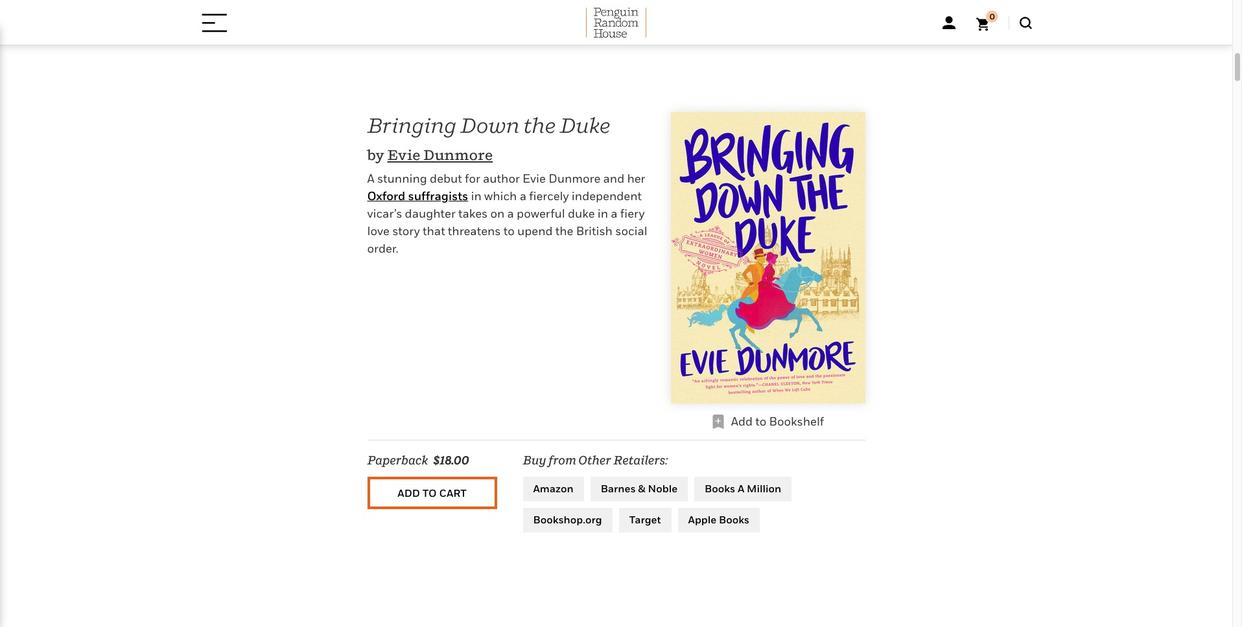 Task type: describe. For each thing, give the bounding box(es) containing it.
bookshop.org
[[533, 514, 602, 527]]

for
[[465, 172, 480, 186]]

in which a fiercely independent vicar's daughter takes on a powerful duke in a fiery love story that threatens to upend the british social order.
[[367, 190, 648, 256]]

debut
[[430, 172, 462, 186]]

0 vertical spatial evie
[[387, 147, 421, 163]]

evie dunmore link
[[387, 147, 493, 163]]

barnes & noble link
[[591, 478, 688, 502]]

oxford
[[367, 190, 405, 203]]

search image
[[1020, 17, 1032, 29]]

noble
[[648, 483, 678, 496]]

powerful
[[517, 207, 565, 221]]

&
[[638, 483, 646, 496]]

bringing down the duke
[[367, 113, 611, 138]]

threatens
[[448, 225, 501, 238]]

books inside books a million link
[[705, 483, 735, 496]]

0 vertical spatial the
[[524, 113, 556, 138]]

by evie dunmore
[[367, 147, 493, 163]]

down
[[460, 113, 520, 138]]

independent
[[572, 190, 642, 203]]

apple
[[688, 514, 717, 527]]

1 horizontal spatial a
[[520, 190, 527, 203]]

add to cart button
[[367, 478, 497, 510]]

upend
[[517, 225, 553, 238]]

barnes
[[601, 483, 636, 496]]

duke
[[560, 113, 611, 138]]

british
[[576, 225, 613, 238]]

add for add to cart
[[398, 487, 420, 500]]

from
[[549, 454, 576, 468]]

a inside a stunning debut for author evie dunmore and her oxford suffragists
[[367, 172, 375, 186]]

daughter
[[405, 207, 456, 221]]

0 horizontal spatial a
[[507, 207, 514, 221]]

buy
[[523, 454, 546, 468]]

on
[[491, 207, 505, 221]]

paperback
[[367, 454, 428, 468]]

apple books
[[688, 514, 750, 527]]

and
[[603, 172, 625, 186]]

evie inside a stunning debut for author evie dunmore and her oxford suffragists
[[523, 172, 546, 186]]

add for add to bookshelf
[[731, 415, 753, 429]]

to inside "in which a fiercely independent vicar's daughter takes on a powerful duke in a fiery love story that threatens to upend the british social order."
[[504, 225, 515, 238]]

add to cart
[[398, 487, 467, 500]]

retailers:
[[614, 454, 668, 468]]

sign in image
[[943, 16, 956, 29]]

cart
[[439, 487, 467, 500]]

books inside "apple books" link
[[719, 514, 750, 527]]

social
[[616, 225, 648, 238]]

love
[[367, 225, 390, 238]]

buy from other retailers:
[[523, 454, 668, 468]]

that
[[423, 225, 445, 238]]

which
[[484, 190, 517, 203]]



Task type: locate. For each thing, give the bounding box(es) containing it.
1 horizontal spatial dunmore
[[549, 172, 601, 186]]

in up the takes
[[471, 190, 482, 203]]

apple books link
[[678, 508, 760, 533]]

1 horizontal spatial in
[[598, 207, 608, 221]]

duke
[[568, 207, 595, 221]]

1 vertical spatial in
[[598, 207, 608, 221]]

1 horizontal spatial add
[[731, 415, 753, 429]]

to left cart
[[423, 487, 437, 500]]

dunmore inside a stunning debut for author evie dunmore and her oxford suffragists
[[549, 172, 601, 186]]

a right which
[[520, 190, 527, 203]]

1 horizontal spatial to
[[504, 225, 515, 238]]

suffragists
[[408, 190, 468, 203]]

0 horizontal spatial add
[[398, 487, 420, 500]]

evie up stunning
[[387, 147, 421, 163]]

books
[[705, 483, 735, 496], [719, 514, 750, 527]]

the left duke
[[524, 113, 556, 138]]

bringing down the duke book cover picture image
[[671, 112, 865, 404]]

order.
[[367, 242, 399, 256]]

by
[[367, 147, 385, 163]]

penguin random house image
[[586, 8, 647, 37]]

takes
[[458, 207, 488, 221]]

amazon
[[533, 483, 574, 496]]

oxford suffragists link
[[367, 190, 468, 203]]

to down on
[[504, 225, 515, 238]]

0 vertical spatial dunmore
[[423, 147, 493, 163]]

her
[[627, 172, 646, 186]]

bookshop.org link
[[523, 508, 613, 533]]

a stunning debut for author evie dunmore and her oxford suffragists
[[367, 172, 646, 203]]

1 vertical spatial books
[[719, 514, 750, 527]]

0 horizontal spatial a
[[367, 172, 375, 186]]

stunning
[[377, 172, 427, 186]]

to
[[504, 225, 515, 238], [756, 415, 767, 429], [423, 487, 437, 500]]

0 horizontal spatial dunmore
[[423, 147, 493, 163]]

a left 'million'
[[738, 483, 745, 496]]

0 vertical spatial in
[[471, 190, 482, 203]]

to inside button
[[423, 487, 437, 500]]

a
[[367, 172, 375, 186], [738, 483, 745, 496]]

a
[[520, 190, 527, 203], [507, 207, 514, 221], [611, 207, 618, 221]]

shopping cart image
[[976, 10, 998, 31]]

author
[[483, 172, 520, 186]]

1 vertical spatial evie
[[523, 172, 546, 186]]

in down independent
[[598, 207, 608, 221]]

books a million link
[[695, 478, 792, 502]]

0 horizontal spatial to
[[423, 487, 437, 500]]

add
[[731, 415, 753, 429], [398, 487, 420, 500]]

1 vertical spatial a
[[738, 483, 745, 496]]

bringing down the duke link
[[367, 113, 611, 138]]

dunmore
[[423, 147, 493, 163], [549, 172, 601, 186]]

paperback $18.00
[[367, 454, 469, 468]]

1 vertical spatial the
[[556, 225, 574, 238]]

in
[[471, 190, 482, 203], [598, 207, 608, 221]]

add left bookshelf
[[731, 415, 753, 429]]

add down the paperback $18.00
[[398, 487, 420, 500]]

amazon link
[[523, 478, 584, 502]]

to left bookshelf
[[756, 415, 767, 429]]

evie up fiercely
[[523, 172, 546, 186]]

0 vertical spatial books
[[705, 483, 735, 496]]

evie
[[387, 147, 421, 163], [523, 172, 546, 186]]

0 horizontal spatial in
[[471, 190, 482, 203]]

1 horizontal spatial evie
[[523, 172, 546, 186]]

vicar's
[[367, 207, 402, 221]]

1 vertical spatial to
[[756, 415, 767, 429]]

fiery
[[620, 207, 645, 221]]

target
[[629, 514, 661, 527]]

0 vertical spatial to
[[504, 225, 515, 238]]

the
[[524, 113, 556, 138], [556, 225, 574, 238]]

books up apple books
[[705, 483, 735, 496]]

a inside books a million link
[[738, 483, 745, 496]]

1 horizontal spatial a
[[738, 483, 745, 496]]

0 vertical spatial add
[[731, 415, 753, 429]]

to for add to bookshelf
[[756, 415, 767, 429]]

target link
[[619, 508, 672, 533]]

books down books a million link
[[719, 514, 750, 527]]

0 vertical spatial a
[[367, 172, 375, 186]]

fiercely
[[529, 190, 569, 203]]

a right on
[[507, 207, 514, 221]]

$18.00
[[433, 454, 469, 468]]

1 vertical spatial add
[[398, 487, 420, 500]]

bringing
[[367, 113, 456, 138]]

dunmore up debut
[[423, 147, 493, 163]]

2 horizontal spatial a
[[611, 207, 618, 221]]

barnes & noble
[[601, 483, 678, 496]]

the inside "in which a fiercely independent vicar's daughter takes on a powerful duke in a fiery love story that threatens to upend the british social order."
[[556, 225, 574, 238]]

0 horizontal spatial evie
[[387, 147, 421, 163]]

add to bookshelf
[[731, 415, 824, 429]]

books a million
[[705, 483, 782, 496]]

add inside add to cart button
[[398, 487, 420, 500]]

dunmore up fiercely
[[549, 172, 601, 186]]

2 vertical spatial to
[[423, 487, 437, 500]]

2 horizontal spatial to
[[756, 415, 767, 429]]

a up the oxford
[[367, 172, 375, 186]]

million
[[747, 483, 782, 496]]

to for add to cart
[[423, 487, 437, 500]]

a left fiery
[[611, 207, 618, 221]]

story
[[392, 225, 420, 238]]

bookshelf
[[769, 415, 824, 429]]

other
[[579, 454, 611, 468]]

1 vertical spatial dunmore
[[549, 172, 601, 186]]

the down duke
[[556, 225, 574, 238]]



Task type: vqa. For each thing, say whether or not it's contained in the screenshot.
top Dunmore
yes



